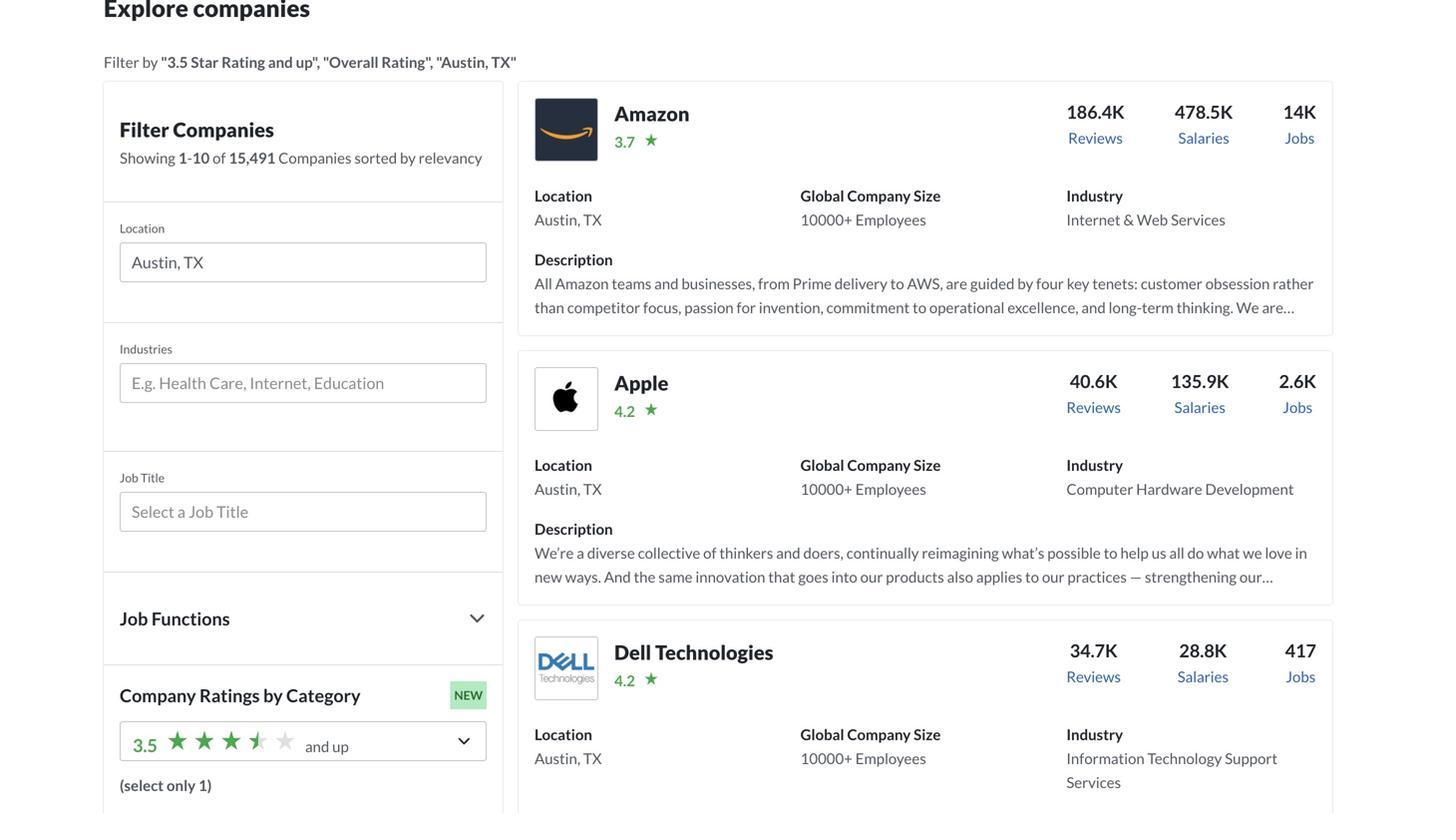 Task type: describe. For each thing, give the bounding box(es) containing it.
employees for amazon
[[856, 210, 927, 228]]

by left "3.5 on the top left
[[142, 53, 158, 71]]

services for amazon
[[1171, 210, 1226, 228]]

global company size 10000+ employees for amazon
[[801, 186, 941, 228]]

by inside filter companies showing 1 - 10 of 15,491 companies sorted by relevancy
[[400, 149, 416, 167]]

lives
[[666, 346, 696, 364]]

global for dell technologies
[[801, 725, 845, 743]]

services
[[1080, 322, 1133, 340]]

reviews for amazon
[[1069, 129, 1123, 147]]

and up
[[305, 737, 349, 755]]

filter companies showing 1 - 10 of 15,491 companies sorted by relevancy
[[120, 118, 482, 167]]

and left up",
[[268, 53, 293, 71]]

delivery
[[835, 274, 888, 292]]

40.6k reviews
[[1067, 370, 1121, 416]]

28.8k
[[1180, 639, 1227, 661]]

up
[[332, 737, 349, 755]]

0 horizontal spatial companies
[[173, 118, 274, 142]]

"overall
[[323, 53, 379, 71]]

commitment
[[827, 298, 910, 316]]

28.8k salaries
[[1178, 639, 1229, 685]]

and up the 'focus,'
[[655, 274, 679, 292]]

10000+ for dell technologies
[[801, 749, 853, 767]]

obsession
[[1206, 274, 1270, 292]]

web
[[1137, 210, 1168, 228]]

technology
[[1148, 749, 1222, 767]]

job functions button
[[120, 605, 487, 632]]

135.9k salaries
[[1171, 370, 1230, 416]]

amazon image
[[535, 98, 599, 162]]

businesses.
[[786, 346, 860, 364]]

reviews for apple
[[1067, 398, 1121, 416]]

support
[[1225, 749, 1278, 767]]

austin, for amazon
[[535, 210, 581, 228]]

186.4k reviews
[[1067, 101, 1125, 147]]

global company size 10000+ employees for apple
[[801, 456, 941, 498]]

technologies
[[655, 640, 774, 664]]

our
[[1288, 322, 1311, 340]]

industry for amazon
[[1067, 186, 1124, 204]]

3.7
[[615, 133, 635, 151]]

transform
[[1166, 322, 1231, 340]]

technologies,
[[770, 322, 857, 340]]

amazon inside description all amazon teams and businesses, from prime delivery to aws, are guided by four key tenets: customer obsession rather than competitor focus, passion for invention, commitment to operational excellence, and long-term thinking.    we are driven by the excitement of building technologies, inventing products, and providing services that transform the way our customers live their lives and run their businesses.
[[555, 274, 609, 292]]

location austin, tx for dell technologies
[[535, 725, 602, 767]]

40.6k
[[1070, 370, 1118, 392]]

none field 'industries'
[[120, 363, 487, 411]]

34.7k reviews
[[1067, 639, 1121, 685]]

term
[[1142, 298, 1174, 316]]

by left four
[[1018, 274, 1034, 292]]

title
[[141, 470, 165, 485]]

internet
[[1067, 210, 1121, 228]]

and down operational
[[988, 322, 1012, 340]]

of inside filter companies showing 1 - 10 of 15,491 companies sorted by relevancy
[[213, 149, 226, 167]]

tenets:
[[1093, 274, 1138, 292]]

apple
[[615, 371, 669, 395]]

ratings
[[200, 684, 260, 706]]

Job Title field
[[132, 500, 475, 524]]

location for dell technologies
[[535, 725, 593, 743]]

industry information technology support services
[[1067, 725, 1278, 791]]

employees for dell technologies
[[856, 749, 927, 767]]

jobs for amazon
[[1285, 129, 1315, 147]]

1 horizontal spatial amazon
[[615, 102, 690, 126]]

dell
[[615, 640, 652, 664]]

for
[[737, 298, 756, 316]]

size for dell technologies
[[914, 725, 941, 743]]

we
[[1237, 298, 1260, 316]]

rating
[[222, 53, 265, 71]]

location austin, tx for amazon
[[535, 186, 602, 228]]

austin, for apple
[[535, 480, 581, 498]]

invention,
[[759, 298, 824, 316]]

1 vertical spatial companies
[[278, 149, 352, 167]]

tx for dell technologies
[[584, 749, 602, 767]]

teams
[[612, 274, 652, 292]]

sorted
[[355, 149, 397, 167]]

478.5k salaries
[[1175, 101, 1233, 147]]

by right ratings
[[263, 684, 283, 706]]

relevancy
[[419, 149, 482, 167]]

aws,
[[908, 274, 943, 292]]

job title
[[120, 470, 165, 485]]

2 their from the left
[[751, 346, 783, 364]]

tx"
[[491, 53, 517, 71]]

"austin,
[[436, 53, 489, 71]]

Industries field
[[132, 371, 475, 395]]

rating",
[[382, 53, 433, 71]]

company for amazon
[[847, 186, 911, 204]]

apple image
[[535, 367, 599, 431]]

Location field
[[132, 250, 475, 274]]

salaries for apple
[[1175, 398, 1226, 416]]

1 their from the left
[[632, 346, 663, 364]]

of inside description all amazon teams and businesses, from prime delivery to aws, are guided by four key tenets: customer obsession rather than competitor focus, passion for invention, commitment to operational excellence, and long-term thinking.    we are driven by the excitement of building technologies, inventing products, and providing services that transform the way our customers live their lives and run their businesses.
[[699, 322, 712, 340]]

location austin, tx for apple
[[535, 456, 602, 498]]

2.6k jobs
[[1280, 370, 1317, 416]]

(select
[[120, 776, 164, 794]]

186.4k
[[1067, 101, 1125, 123]]

478.5k
[[1175, 101, 1233, 123]]

description for description
[[535, 520, 613, 538]]

driven
[[535, 322, 577, 340]]

passion
[[685, 298, 734, 316]]

1)
[[199, 776, 212, 794]]

filter by "3.5 star rating and up", "overall rating", "austin, tx"
[[104, 53, 517, 71]]

competitor
[[567, 298, 641, 316]]



Task type: locate. For each thing, give the bounding box(es) containing it.
0 vertical spatial description
[[535, 250, 613, 268]]

0 vertical spatial services
[[1171, 210, 1226, 228]]

by down 'competitor'
[[580, 322, 595, 340]]

0 vertical spatial employees
[[856, 210, 927, 228]]

None field
[[120, 242, 487, 290], [120, 363, 487, 411], [120, 492, 487, 540]]

description for description all amazon teams and businesses, from prime delivery to aws, are guided by four key tenets: customer obsession rather than competitor focus, passion for invention, commitment to operational excellence, and long-term thinking.    we are driven by the excitement of building technologies, inventing products, and providing services that transform the way our customers live their lives and run their businesses.
[[535, 250, 613, 268]]

excellence,
[[1008, 298, 1079, 316]]

long-
[[1109, 298, 1142, 316]]

none field for location
[[120, 242, 487, 290]]

1 vertical spatial salaries
[[1175, 398, 1226, 416]]

jobs for apple
[[1283, 398, 1313, 416]]

1 job from the top
[[120, 470, 138, 485]]

company
[[847, 186, 911, 204], [847, 456, 911, 474], [120, 684, 196, 706], [847, 725, 911, 743]]

0 vertical spatial companies
[[173, 118, 274, 142]]

location down amazon image
[[535, 186, 593, 204]]

2 vertical spatial size
[[914, 725, 941, 743]]

0 vertical spatial to
[[891, 274, 905, 292]]

4.2 for apple
[[615, 402, 635, 420]]

1 horizontal spatial the
[[1234, 322, 1256, 340]]

1 vertical spatial austin,
[[535, 480, 581, 498]]

services inside "industry internet & web services"
[[1171, 210, 1226, 228]]

salaries down 28.8k
[[1178, 667, 1229, 685]]

135.9k
[[1171, 370, 1230, 392]]

size
[[914, 186, 941, 204], [914, 456, 941, 474], [914, 725, 941, 743]]

-
[[187, 149, 192, 167]]

global for apple
[[801, 456, 845, 474]]

companies up 10
[[173, 118, 274, 142]]

0 vertical spatial jobs
[[1285, 129, 1315, 147]]

development
[[1206, 480, 1294, 498]]

1 horizontal spatial of
[[699, 322, 712, 340]]

tx down dell technologies image
[[584, 749, 602, 767]]

job
[[120, 470, 138, 485], [120, 607, 148, 629]]

filter up the showing
[[120, 118, 169, 142]]

0 vertical spatial none field
[[120, 242, 487, 290]]

four
[[1037, 274, 1064, 292]]

0 horizontal spatial to
[[891, 274, 905, 292]]

2 vertical spatial salaries
[[1178, 667, 1229, 685]]

2 industry from the top
[[1067, 456, 1124, 474]]

by
[[142, 53, 158, 71], [400, 149, 416, 167], [1018, 274, 1034, 292], [580, 322, 595, 340], [263, 684, 283, 706]]

0 vertical spatial are
[[946, 274, 968, 292]]

to down aws,
[[913, 298, 927, 316]]

1 vertical spatial global company size 10000+ employees
[[801, 456, 941, 498]]

showing
[[120, 149, 176, 167]]

none field job title
[[120, 492, 487, 540]]

1 vertical spatial industry
[[1067, 456, 1124, 474]]

jobs down 14k
[[1285, 129, 1315, 147]]

amazon up the '3.7'
[[615, 102, 690, 126]]

industry inside industry computer hardware development
[[1067, 456, 1124, 474]]

1 vertical spatial global
[[801, 456, 845, 474]]

tx down apple image at the left
[[584, 480, 602, 498]]

guided
[[971, 274, 1015, 292]]

industry internet & web services
[[1067, 186, 1226, 228]]

to
[[891, 274, 905, 292], [913, 298, 927, 316]]

417
[[1286, 639, 1317, 661]]

1 horizontal spatial companies
[[278, 149, 352, 167]]

2 the from the left
[[1234, 322, 1256, 340]]

0 vertical spatial industry
[[1067, 186, 1124, 204]]

0 vertical spatial tx
[[584, 210, 602, 228]]

tx up 'competitor'
[[584, 210, 602, 228]]

3 10000+ from the top
[[801, 749, 853, 767]]

15,491
[[229, 149, 276, 167]]

(select only 1)
[[120, 776, 212, 794]]

1 vertical spatial employees
[[856, 480, 927, 498]]

of down passion
[[699, 322, 712, 340]]

description inside description all amazon teams and businesses, from prime delivery to aws, are guided by four key tenets: customer obsession rather than competitor focus, passion for invention, commitment to operational excellence, and long-term thinking.    we are driven by the excitement of building technologies, inventing products, and providing services that transform the way our customers live their lives and run their businesses.
[[535, 250, 613, 268]]

0 horizontal spatial their
[[632, 346, 663, 364]]

and
[[268, 53, 293, 71], [655, 274, 679, 292], [1082, 298, 1106, 316], [988, 322, 1012, 340], [699, 346, 723, 364], [305, 737, 330, 755]]

2 vertical spatial jobs
[[1286, 667, 1316, 685]]

computer
[[1067, 480, 1134, 498]]

company ratings by category
[[120, 684, 361, 706]]

austin,
[[535, 210, 581, 228], [535, 480, 581, 498], [535, 749, 581, 767]]

their right "run"
[[751, 346, 783, 364]]

3.5
[[133, 734, 158, 756]]

jobs inside 417 jobs
[[1286, 667, 1316, 685]]

1 horizontal spatial to
[[913, 298, 927, 316]]

services for dell technologies
[[1067, 773, 1121, 791]]

2 vertical spatial industry
[[1067, 725, 1124, 743]]

customers
[[535, 346, 603, 364]]

description all amazon teams and businesses, from prime delivery to aws, are guided by four key tenets: customer obsession rather than competitor focus, passion for invention, commitment to operational excellence, and long-term thinking.    we are driven by the excitement of building technologies, inventing products, and providing services that transform the way our customers live their lives and run their businesses.
[[535, 250, 1314, 364]]

0 vertical spatial job
[[120, 470, 138, 485]]

0 vertical spatial global
[[801, 186, 845, 204]]

industry inside "industry internet & web services"
[[1067, 186, 1124, 204]]

jobs for dell technologies
[[1286, 667, 1316, 685]]

salaries down 135.9k
[[1175, 398, 1226, 416]]

are up operational
[[946, 274, 968, 292]]

industries
[[120, 342, 172, 356]]

1 horizontal spatial are
[[1263, 298, 1284, 316]]

1 vertical spatial of
[[699, 322, 712, 340]]

2.6k
[[1280, 370, 1317, 392]]

none field for job title
[[120, 492, 487, 540]]

by right sorted
[[400, 149, 416, 167]]

2 global company size 10000+ employees from the top
[[801, 456, 941, 498]]

salaries for dell technologies
[[1178, 667, 1229, 685]]

filter for companies
[[120, 118, 169, 142]]

services down information
[[1067, 773, 1121, 791]]

job left title
[[120, 470, 138, 485]]

run
[[726, 346, 749, 364]]

2 vertical spatial global
[[801, 725, 845, 743]]

0 vertical spatial austin,
[[535, 210, 581, 228]]

2 vertical spatial location austin, tx
[[535, 725, 602, 767]]

job for job title
[[120, 470, 138, 485]]

1 the from the left
[[598, 322, 620, 340]]

2 4.2 from the top
[[615, 671, 635, 689]]

salaries down 478.5k
[[1179, 129, 1230, 147]]

building
[[715, 322, 767, 340]]

3 size from the top
[[914, 725, 941, 743]]

3 location austin, tx from the top
[[535, 725, 602, 767]]

amazon
[[615, 102, 690, 126], [555, 274, 609, 292]]

services inside industry information technology support services
[[1067, 773, 1121, 791]]

rather
[[1273, 274, 1314, 292]]

location
[[535, 186, 593, 204], [120, 221, 165, 235], [535, 456, 593, 474], [535, 725, 593, 743]]

amazon up 'competitor'
[[555, 274, 609, 292]]

inventing
[[860, 322, 920, 340]]

location for apple
[[535, 456, 593, 474]]

0 vertical spatial salaries
[[1179, 129, 1230, 147]]

industry
[[1067, 186, 1124, 204], [1067, 456, 1124, 474], [1067, 725, 1124, 743]]

1 horizontal spatial services
[[1171, 210, 1226, 228]]

10
[[192, 149, 210, 167]]

&
[[1124, 210, 1134, 228]]

reviews
[[1069, 129, 1123, 147], [1067, 398, 1121, 416], [1067, 667, 1121, 685]]

industry up the internet
[[1067, 186, 1124, 204]]

0 vertical spatial size
[[914, 186, 941, 204]]

company for apple
[[847, 456, 911, 474]]

companies left sorted
[[278, 149, 352, 167]]

jobs down 417
[[1286, 667, 1316, 685]]

3 global company size 10000+ employees from the top
[[801, 725, 941, 767]]

1 none field from the top
[[120, 242, 487, 290]]

industry up computer
[[1067, 456, 1124, 474]]

0 vertical spatial filter
[[104, 53, 139, 71]]

2 location austin, tx from the top
[[535, 456, 602, 498]]

key
[[1067, 274, 1090, 292]]

industry for dell technologies
[[1067, 725, 1124, 743]]

global company size 10000+ employees for dell technologies
[[801, 725, 941, 767]]

are up "way"
[[1263, 298, 1284, 316]]

austin, down dell technologies image
[[535, 749, 581, 767]]

2 vertical spatial reviews
[[1067, 667, 1121, 685]]

1 description from the top
[[535, 250, 613, 268]]

reviews down 40.6k
[[1067, 398, 1121, 416]]

1 vertical spatial location austin, tx
[[535, 456, 602, 498]]

1 austin, from the top
[[535, 210, 581, 228]]

dell technologies image
[[535, 636, 599, 700]]

and left "run"
[[699, 346, 723, 364]]

prime
[[793, 274, 832, 292]]

2 vertical spatial austin,
[[535, 749, 581, 767]]

10000+ for apple
[[801, 480, 853, 498]]

0 vertical spatial 10000+
[[801, 210, 853, 228]]

3 global from the top
[[801, 725, 845, 743]]

information
[[1067, 749, 1145, 767]]

jobs
[[1285, 129, 1315, 147], [1283, 398, 1313, 416], [1286, 667, 1316, 685]]

2 vertical spatial global company size 10000+ employees
[[801, 725, 941, 767]]

none field location
[[120, 242, 487, 290]]

jobs inside 2.6k jobs
[[1283, 398, 1313, 416]]

1 vertical spatial jobs
[[1283, 398, 1313, 416]]

filter inside filter companies showing 1 - 10 of 15,491 companies sorted by relevancy
[[120, 118, 169, 142]]

size for amazon
[[914, 186, 941, 204]]

the down we
[[1234, 322, 1256, 340]]

2 none field from the top
[[120, 363, 487, 411]]

location down the showing
[[120, 221, 165, 235]]

1 vertical spatial description
[[535, 520, 613, 538]]

location austin, tx down amazon image
[[535, 186, 602, 228]]

location austin, tx down apple image at the left
[[535, 456, 602, 498]]

14k jobs
[[1284, 101, 1317, 147]]

all
[[535, 274, 553, 292]]

up",
[[296, 53, 320, 71]]

tx for amazon
[[584, 210, 602, 228]]

1 4.2 from the top
[[615, 402, 635, 420]]

than
[[535, 298, 565, 316]]

0 horizontal spatial are
[[946, 274, 968, 292]]

industry for apple
[[1067, 456, 1124, 474]]

4.2
[[615, 402, 635, 420], [615, 671, 635, 689]]

dell technologies
[[615, 640, 774, 664]]

2 description from the top
[[535, 520, 613, 538]]

providing
[[1015, 322, 1077, 340]]

location down apple image at the left
[[535, 456, 593, 474]]

to left aws,
[[891, 274, 905, 292]]

1 employees from the top
[[856, 210, 927, 228]]

salaries inside 478.5k salaries
[[1179, 129, 1230, 147]]

1 vertical spatial reviews
[[1067, 398, 1121, 416]]

austin, down apple image at the left
[[535, 480, 581, 498]]

"3.5
[[161, 53, 188, 71]]

0 horizontal spatial amazon
[[555, 274, 609, 292]]

companies
[[173, 118, 274, 142], [278, 149, 352, 167]]

size for apple
[[914, 456, 941, 474]]

1 vertical spatial are
[[1263, 298, 1284, 316]]

34.7k
[[1070, 639, 1118, 661]]

1 vertical spatial tx
[[584, 480, 602, 498]]

tx for apple
[[584, 480, 602, 498]]

businesses,
[[682, 274, 756, 292]]

1 size from the top
[[914, 186, 941, 204]]

services right 'web'
[[1171, 210, 1226, 228]]

functions
[[151, 607, 230, 629]]

0 horizontal spatial services
[[1067, 773, 1121, 791]]

jobs down 2.6k
[[1283, 398, 1313, 416]]

1 global from the top
[[801, 186, 845, 204]]

global
[[801, 186, 845, 204], [801, 456, 845, 474], [801, 725, 845, 743]]

1 vertical spatial 4.2
[[615, 671, 635, 689]]

and up "services"
[[1082, 298, 1106, 316]]

salaries inside 135.9k salaries
[[1175, 398, 1226, 416]]

1 global company size 10000+ employees from the top
[[801, 186, 941, 228]]

1 vertical spatial none field
[[120, 363, 487, 411]]

location austin, tx
[[535, 186, 602, 228], [535, 456, 602, 498], [535, 725, 602, 767]]

global company size 10000+ employees
[[801, 186, 941, 228], [801, 456, 941, 498], [801, 725, 941, 767]]

job for job functions
[[120, 607, 148, 629]]

2 10000+ from the top
[[801, 480, 853, 498]]

global for amazon
[[801, 186, 845, 204]]

and left up
[[305, 737, 330, 755]]

2 global from the top
[[801, 456, 845, 474]]

of right 10
[[213, 149, 226, 167]]

1 horizontal spatial their
[[751, 346, 783, 364]]

2 job from the top
[[120, 607, 148, 629]]

location for amazon
[[535, 186, 593, 204]]

1 vertical spatial size
[[914, 456, 941, 474]]

3 employees from the top
[[856, 749, 927, 767]]

the down 'competitor'
[[598, 322, 620, 340]]

job inside button
[[120, 607, 148, 629]]

2 tx from the top
[[584, 480, 602, 498]]

0 vertical spatial global company size 10000+ employees
[[801, 186, 941, 228]]

0 vertical spatial 4.2
[[615, 402, 635, 420]]

industry inside industry information technology support services
[[1067, 725, 1124, 743]]

category
[[286, 684, 361, 706]]

industry up information
[[1067, 725, 1124, 743]]

reviews down 186.4k
[[1069, 129, 1123, 147]]

1 vertical spatial amazon
[[555, 274, 609, 292]]

0 vertical spatial amazon
[[615, 102, 690, 126]]

2 size from the top
[[914, 456, 941, 474]]

1 vertical spatial 10000+
[[801, 480, 853, 498]]

salaries for amazon
[[1179, 129, 1230, 147]]

2 austin, from the top
[[535, 480, 581, 498]]

austin, up all
[[535, 210, 581, 228]]

2 vertical spatial none field
[[120, 492, 487, 540]]

0 horizontal spatial the
[[598, 322, 620, 340]]

1 industry from the top
[[1067, 186, 1124, 204]]

3 none field from the top
[[120, 492, 487, 540]]

live
[[606, 346, 629, 364]]

3 industry from the top
[[1067, 725, 1124, 743]]

0 vertical spatial location austin, tx
[[535, 186, 602, 228]]

excitement
[[623, 322, 696, 340]]

1 location austin, tx from the top
[[535, 186, 602, 228]]

focus,
[[643, 298, 682, 316]]

4.2 for dell technologies
[[615, 671, 635, 689]]

1 vertical spatial to
[[913, 298, 927, 316]]

1 vertical spatial filter
[[120, 118, 169, 142]]

filter for by
[[104, 53, 139, 71]]

their down excitement
[[632, 346, 663, 364]]

filter left "3.5 on the top left
[[104, 53, 139, 71]]

location austin, tx down dell technologies image
[[535, 725, 602, 767]]

reviews down 34.7k
[[1067, 667, 1121, 685]]

2 vertical spatial 10000+
[[801, 749, 853, 767]]

2 vertical spatial tx
[[584, 749, 602, 767]]

company for dell technologies
[[847, 725, 911, 743]]

job left functions
[[120, 607, 148, 629]]

jobs inside 14k jobs
[[1285, 129, 1315, 147]]

0 horizontal spatial of
[[213, 149, 226, 167]]

3 austin, from the top
[[535, 749, 581, 767]]

14k
[[1284, 101, 1317, 123]]

3 tx from the top
[[584, 749, 602, 767]]

thinking.
[[1177, 298, 1234, 316]]

4.2 down the dell
[[615, 671, 635, 689]]

reviews for dell technologies
[[1067, 667, 1121, 685]]

only
[[167, 776, 196, 794]]

austin, for dell technologies
[[535, 749, 581, 767]]

1
[[178, 149, 187, 167]]

1 vertical spatial job
[[120, 607, 148, 629]]

job functions
[[120, 607, 230, 629]]

customer
[[1141, 274, 1203, 292]]

star
[[191, 53, 219, 71]]

of
[[213, 149, 226, 167], [699, 322, 712, 340]]

1 vertical spatial services
[[1067, 773, 1121, 791]]

4.2 down apple
[[615, 402, 635, 420]]

10000+
[[801, 210, 853, 228], [801, 480, 853, 498], [801, 749, 853, 767]]

0 vertical spatial reviews
[[1069, 129, 1123, 147]]

10000+ for amazon
[[801, 210, 853, 228]]

products,
[[923, 322, 985, 340]]

1 10000+ from the top
[[801, 210, 853, 228]]

0 vertical spatial of
[[213, 149, 226, 167]]

location down dell technologies image
[[535, 725, 593, 743]]

2 employees from the top
[[856, 480, 927, 498]]

that
[[1136, 322, 1163, 340]]

2 vertical spatial employees
[[856, 749, 927, 767]]

tx
[[584, 210, 602, 228], [584, 480, 602, 498], [584, 749, 602, 767]]

employees for apple
[[856, 480, 927, 498]]

1 tx from the top
[[584, 210, 602, 228]]

reviews inside 186.4k reviews
[[1069, 129, 1123, 147]]

way
[[1259, 322, 1285, 340]]

none field for industries
[[120, 363, 487, 411]]

new
[[454, 688, 483, 702]]



Task type: vqa. For each thing, say whether or not it's contained in the screenshot.
"size"
yes



